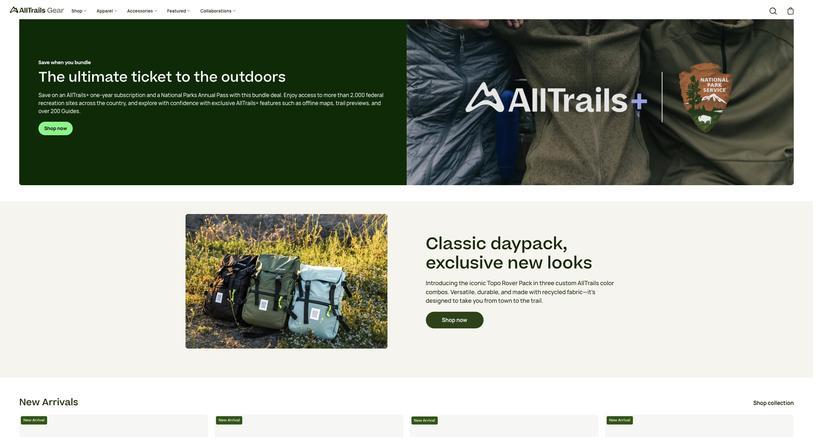 Task type: describe. For each thing, give the bounding box(es) containing it.
across
[[79, 100, 96, 107]]

rover
[[502, 279, 518, 287]]

ticket
[[131, 67, 172, 88]]

custom
[[556, 279, 577, 287]]

collaborations link
[[196, 3, 241, 19]]

the down 'made'
[[520, 297, 530, 305]]

more
[[324, 92, 336, 99]]

designed
[[426, 297, 451, 305]]

you inside save when you bundle the ultimate ticket to the outdoors
[[65, 59, 73, 66]]

when
[[51, 59, 64, 66]]

town
[[498, 297, 512, 305]]

pack
[[519, 279, 532, 287]]

save on an alltrails+ one-year subscription and a national parks annual pass with this bundle deal. enjoy access to more than 2,000 federal recreation sites across the country, and explore with confidence with exclusive alltrails+ features such as offline maps, trail previews, and over 200 guides.
[[38, 92, 384, 115]]

with left the this
[[230, 92, 240, 99]]

fabric—it's
[[567, 288, 595, 296]]

such
[[282, 100, 294, 107]]

parks
[[183, 92, 197, 99]]

recycled
[[542, 288, 566, 296]]

new
[[19, 396, 40, 409]]

over
[[38, 108, 49, 115]]

featured
[[167, 8, 187, 14]]

save for one-
[[38, 92, 51, 99]]

confidence
[[170, 100, 199, 107]]

pass
[[217, 92, 228, 99]]

enjoy
[[284, 92, 297, 99]]

bundle inside "save on an alltrails+ one-year subscription and a national parks annual pass with this bundle deal. enjoy access to more than 2,000 federal recreation sites across the country, and explore with confidence with exclusive alltrails+ features such as offline maps, trail previews, and over 200 guides."
[[252, 92, 270, 99]]

shop now for bottommost shop now link
[[442, 317, 467, 324]]

the
[[38, 67, 65, 88]]

0 horizontal spatial shop now link
[[38, 122, 73, 135]]

country,
[[106, 100, 127, 107]]

year
[[102, 92, 113, 99]]

to inside "save on an alltrails+ one-year subscription and a national parks annual pass with this bundle deal. enjoy access to more than 2,000 federal recreation sites across the country, and explore with confidence with exclusive alltrails+ features such as offline maps, trail previews, and over 200 guides."
[[317, 92, 323, 99]]

with down 'a'
[[158, 100, 169, 107]]

trail.
[[531, 297, 543, 305]]

as
[[296, 100, 301, 107]]

access
[[299, 92, 316, 99]]

toggle plus image for shop
[[83, 9, 87, 13]]

accessories
[[127, 8, 154, 14]]

2,000
[[350, 92, 365, 99]]

shop link
[[67, 3, 92, 19]]

to down 'made'
[[513, 297, 519, 305]]

shop collection link
[[753, 400, 794, 407]]

previews,
[[347, 100, 370, 107]]

subscription
[[114, 92, 146, 99]]

an
[[59, 92, 66, 99]]

and down "federal"
[[372, 100, 381, 107]]

exclusive inside "save on an alltrails+ one-year subscription and a national parks annual pass with this bundle deal. enjoy access to more than 2,000 federal recreation sites across the country, and explore with confidence with exclusive alltrails+ features such as offline maps, trail previews, and over 200 guides."
[[212, 100, 235, 107]]

color
[[600, 279, 614, 287]]

exclusive inside classic daypack, exclusive new looks
[[426, 251, 503, 275]]

classic
[[426, 232, 486, 256]]

three
[[539, 279, 554, 287]]

ultimate
[[69, 67, 128, 88]]

shop down "designed"
[[442, 317, 455, 324]]



Task type: vqa. For each thing, say whether or not it's contained in the screenshot.
Apparel link
yes



Task type: locate. For each thing, give the bounding box(es) containing it.
and up "town"
[[501, 288, 511, 296]]

0 vertical spatial shop now link
[[38, 122, 73, 135]]

made
[[513, 288, 528, 296]]

apparel link
[[92, 3, 122, 19]]

with down in at the bottom
[[529, 288, 541, 296]]

alltrails+ up sites
[[67, 92, 89, 99]]

introducing
[[426, 279, 458, 287]]

you
[[65, 59, 73, 66], [473, 297, 483, 305]]

1 vertical spatial alltrails+
[[236, 100, 259, 107]]

daypack,
[[491, 232, 568, 256]]

toggle plus image
[[154, 9, 158, 13], [187, 9, 191, 13], [232, 9, 236, 13]]

you right when
[[65, 59, 73, 66]]

0 horizontal spatial you
[[65, 59, 73, 66]]

federal
[[366, 92, 384, 99]]

new
[[508, 251, 543, 275]]

features
[[260, 100, 281, 107]]

1 vertical spatial shop now
[[442, 317, 467, 324]]

0 vertical spatial save
[[38, 59, 50, 66]]

toggle plus image
[[83, 9, 87, 13], [114, 9, 118, 13]]

200
[[51, 108, 60, 115]]

trail
[[336, 100, 346, 107]]

in
[[533, 279, 538, 287]]

collection
[[768, 400, 794, 407]]

1 vertical spatial now
[[456, 317, 467, 324]]

1 horizontal spatial alltrails+
[[236, 100, 259, 107]]

0 horizontal spatial bundle
[[75, 59, 91, 66]]

1 vertical spatial exclusive
[[426, 251, 503, 275]]

shop down the 200
[[44, 125, 56, 132]]

the up "annual"
[[194, 67, 218, 88]]

0 horizontal spatial alltrails+
[[67, 92, 89, 99]]

shop inside 'link'
[[71, 8, 83, 14]]

toggle plus image inside collaborations link
[[232, 9, 236, 13]]

and inside introducing the iconic topo  rover pack in three custom alltrails color combos. versatile, durable, and made with recycled fabric—it's designed to take you from town to the trail.
[[501, 288, 511, 296]]

0 horizontal spatial toggle plus image
[[154, 9, 158, 13]]

alltrails
[[578, 279, 599, 287]]

annual
[[198, 92, 216, 99]]

and
[[147, 92, 156, 99], [128, 100, 137, 107], [372, 100, 381, 107], [501, 288, 511, 296]]

1 toggle plus image from the left
[[154, 9, 158, 13]]

save inside save when you bundle the ultimate ticket to the outdoors
[[38, 59, 50, 66]]

to left take
[[453, 297, 458, 305]]

0 horizontal spatial now
[[57, 125, 67, 132]]

on
[[52, 92, 58, 99]]

to left more
[[317, 92, 323, 99]]

recreation
[[38, 100, 64, 107]]

outdoors
[[221, 67, 286, 88]]

shop left collection
[[753, 400, 767, 407]]

1 horizontal spatial bundle
[[252, 92, 270, 99]]

national
[[161, 92, 182, 99]]

to
[[176, 67, 190, 88], [317, 92, 323, 99], [453, 297, 458, 305], [513, 297, 519, 305]]

0 vertical spatial you
[[65, 59, 73, 66]]

save inside "save on an alltrails+ one-year subscription and a national parks annual pass with this bundle deal. enjoy access to more than 2,000 federal recreation sites across the country, and explore with confidence with exclusive alltrails+ features such as offline maps, trail previews, and over 200 guides."
[[38, 92, 51, 99]]

1 vertical spatial you
[[473, 297, 483, 305]]

shop left apparel
[[71, 8, 83, 14]]

with
[[230, 92, 240, 99], [158, 100, 169, 107], [200, 100, 211, 107], [529, 288, 541, 296]]

0 vertical spatial shop now
[[44, 125, 67, 132]]

alltrails+
[[67, 92, 89, 99], [236, 100, 259, 107]]

this
[[242, 92, 251, 99]]

0 vertical spatial now
[[57, 125, 67, 132]]

iconic
[[469, 279, 486, 287]]

1 vertical spatial bundle
[[252, 92, 270, 99]]

shop now link down take
[[426, 312, 483, 328]]

0 vertical spatial exclusive
[[212, 100, 235, 107]]

exclusive down pass
[[212, 100, 235, 107]]

toggle plus image inside shop 'link'
[[83, 9, 87, 13]]

versatile,
[[451, 288, 476, 296]]

topo
[[487, 279, 501, 287]]

toggle plus image left apparel
[[83, 9, 87, 13]]

toggle plus image inside featured link
[[187, 9, 191, 13]]

sites
[[66, 100, 78, 107]]

the up versatile,
[[459, 279, 468, 287]]

one-
[[90, 92, 102, 99]]

1 horizontal spatial shop now
[[442, 317, 467, 324]]

1 vertical spatial save
[[38, 92, 51, 99]]

and left 'a'
[[147, 92, 156, 99]]

0 horizontal spatial shop now
[[44, 125, 67, 132]]

2 toggle plus image from the left
[[114, 9, 118, 13]]

shop collection
[[753, 400, 794, 407]]

1 save from the top
[[38, 59, 50, 66]]

you right take
[[473, 297, 483, 305]]

offline
[[302, 100, 318, 107]]

bundle
[[75, 59, 91, 66], [252, 92, 270, 99]]

take
[[460, 297, 472, 305]]

toggle plus image inside accessories link
[[154, 9, 158, 13]]

new arrivals
[[19, 396, 78, 409]]

the inside "save on an alltrails+ one-year subscription and a national parks annual pass with this bundle deal. enjoy access to more than 2,000 federal recreation sites across the country, and explore with confidence with exclusive alltrails+ features such as offline maps, trail previews, and over 200 guides."
[[97, 100, 105, 107]]

save left on
[[38, 92, 51, 99]]

introducing the iconic topo  rover pack in three custom alltrails color combos. versatile, durable, and made with recycled fabric—it's designed to take you from town to the trail.
[[426, 279, 614, 305]]

featured link
[[162, 3, 196, 19]]

2 horizontal spatial toggle plus image
[[232, 9, 236, 13]]

arrivals
[[42, 396, 78, 409]]

shop now down the 200
[[44, 125, 67, 132]]

maps,
[[320, 100, 335, 107]]

0 vertical spatial alltrails+
[[67, 92, 89, 99]]

from
[[484, 297, 497, 305]]

0 horizontal spatial exclusive
[[212, 100, 235, 107]]

shop now for left shop now link
[[44, 125, 67, 132]]

shop now link
[[38, 122, 73, 135], [426, 312, 483, 328]]

1 horizontal spatial exclusive
[[426, 251, 503, 275]]

1 horizontal spatial shop now link
[[426, 312, 483, 328]]

the
[[194, 67, 218, 88], [97, 100, 105, 107], [459, 279, 468, 287], [520, 297, 530, 305]]

now down the 200
[[57, 125, 67, 132]]

exclusive
[[212, 100, 235, 107], [426, 251, 503, 275]]

2 toggle plus image from the left
[[187, 9, 191, 13]]

1 horizontal spatial toggle plus image
[[187, 9, 191, 13]]

the down "one-"
[[97, 100, 105, 107]]

toggle plus image for apparel
[[114, 9, 118, 13]]

shop
[[71, 8, 83, 14], [44, 125, 56, 132], [442, 317, 455, 324], [753, 400, 767, 407]]

to inside save when you bundle the ultimate ticket to the outdoors
[[176, 67, 190, 88]]

save
[[38, 59, 50, 66], [38, 92, 51, 99]]

the inside save when you bundle the ultimate ticket to the outdoors
[[194, 67, 218, 88]]

2 save from the top
[[38, 92, 51, 99]]

guides.
[[61, 108, 81, 115]]

1 vertical spatial shop now link
[[426, 312, 483, 328]]

exclusive up iconic
[[426, 251, 503, 275]]

save left when
[[38, 59, 50, 66]]

looks
[[547, 251, 592, 275]]

with down "annual"
[[200, 100, 211, 107]]

and down subscription
[[128, 100, 137, 107]]

1 toggle plus image from the left
[[83, 9, 87, 13]]

shop now link down the 200
[[38, 122, 73, 135]]

accessories link
[[122, 3, 162, 19]]

0 vertical spatial bundle
[[75, 59, 91, 66]]

1 horizontal spatial toggle plus image
[[114, 9, 118, 13]]

toggle plus image for collaborations
[[232, 9, 236, 13]]

now
[[57, 125, 67, 132], [456, 317, 467, 324]]

apparel
[[97, 8, 114, 14]]

with inside introducing the iconic topo  rover pack in three custom alltrails color combos. versatile, durable, and made with recycled fabric—it's designed to take you from town to the trail.
[[529, 288, 541, 296]]

1 horizontal spatial you
[[473, 297, 483, 305]]

durable,
[[477, 288, 500, 296]]

1 horizontal spatial now
[[456, 317, 467, 324]]

bundle inside save when you bundle the ultimate ticket to the outdoors
[[75, 59, 91, 66]]

bundle up features
[[252, 92, 270, 99]]

than
[[338, 92, 349, 99]]

deal.
[[271, 92, 283, 99]]

toggle plus image for accessories
[[154, 9, 158, 13]]

toggle plus image for featured
[[187, 9, 191, 13]]

a
[[157, 92, 160, 99]]

you inside introducing the iconic topo  rover pack in three custom alltrails color combos. versatile, durable, and made with recycled fabric—it's designed to take you from town to the trail.
[[473, 297, 483, 305]]

to up 'parks'
[[176, 67, 190, 88]]

shop now down take
[[442, 317, 467, 324]]

collaborations
[[200, 8, 232, 14]]

save for the
[[38, 59, 50, 66]]

combos.
[[426, 288, 449, 296]]

save when you bundle the ultimate ticket to the outdoors
[[38, 59, 286, 88]]

shop now
[[44, 125, 67, 132], [442, 317, 467, 324]]

alltrails+ down the this
[[236, 100, 259, 107]]

bundle up ultimate
[[75, 59, 91, 66]]

explore
[[139, 100, 157, 107]]

0 horizontal spatial toggle plus image
[[83, 9, 87, 13]]

toggle plus image inside apparel link
[[114, 9, 118, 13]]

3 toggle plus image from the left
[[232, 9, 236, 13]]

now down take
[[456, 317, 467, 324]]

toggle plus image left accessories
[[114, 9, 118, 13]]

classic daypack, exclusive new looks
[[426, 232, 592, 275]]



